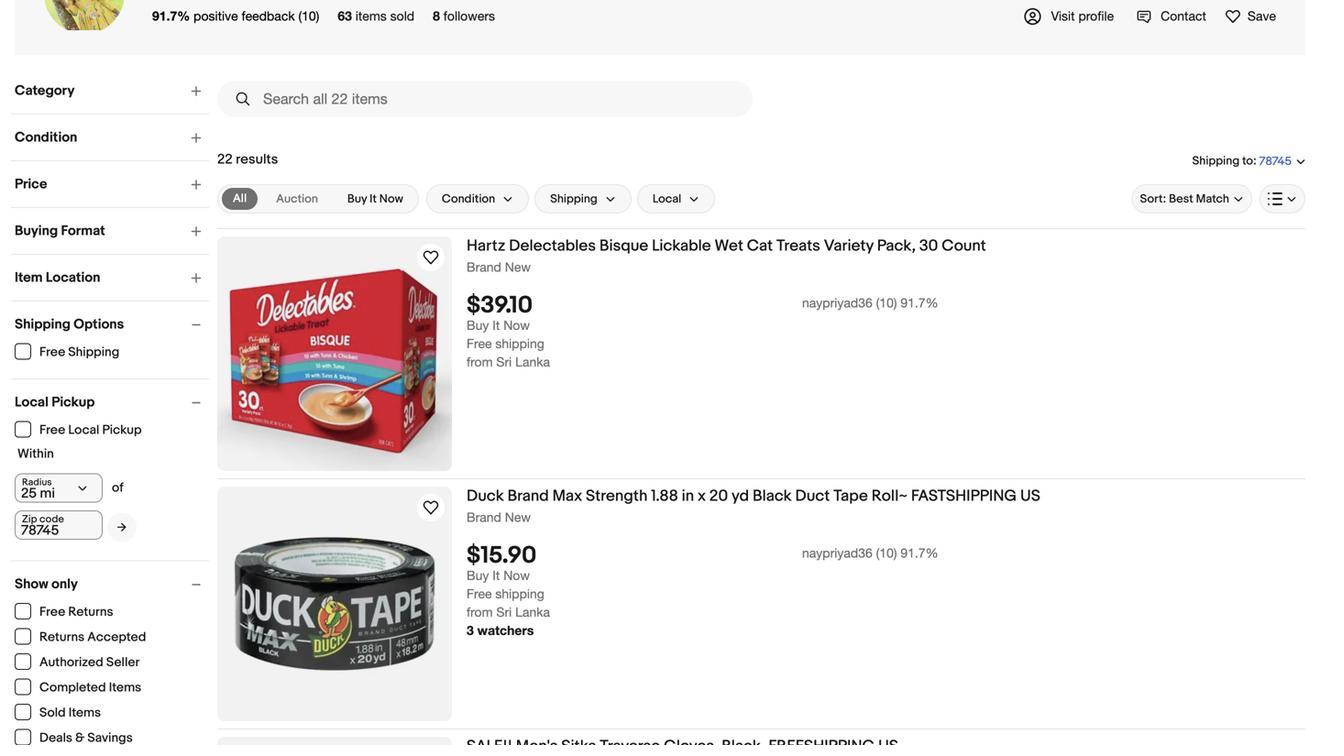 Task type: locate. For each thing, give the bounding box(es) containing it.
naypriyad36 for naypriyad36 (10) 91.7% buy it now free shipping from sri lanka 3 watchers
[[802, 546, 873, 561]]

0 vertical spatial new
[[505, 259, 531, 275]]

1 horizontal spatial local
[[68, 423, 99, 438]]

from up the 3
[[467, 605, 493, 620]]

2 vertical spatial (10)
[[876, 546, 897, 561]]

brand down hartz
[[467, 259, 501, 275]]

(10) inside naypriyad36 (10) 91.7% buy it now free shipping from sri lanka 3 watchers
[[876, 546, 897, 561]]

buy up the 3
[[467, 568, 489, 583]]

shipping for shipping
[[550, 192, 598, 206]]

:
[[1253, 154, 1257, 168]]

(10)
[[298, 8, 319, 23], [876, 295, 897, 311], [876, 546, 897, 561]]

All selected text field
[[233, 191, 247, 207]]

91.7% down 30
[[901, 295, 939, 311]]

all link
[[222, 188, 258, 210]]

condition up hartz
[[442, 192, 495, 206]]

returns accepted link
[[15, 629, 147, 646]]

Search all 22 items field
[[217, 81, 753, 117]]

item location button
[[15, 270, 209, 286]]

results
[[236, 151, 278, 168]]

0 horizontal spatial items
[[69, 706, 101, 721]]

main content
[[217, 73, 1306, 745]]

naypriyad36 down tape
[[802, 546, 873, 561]]

shipping down $39.10
[[495, 336, 544, 351]]

buy for naypriyad36 (10) 91.7% buy it now free shipping from sri lanka 3 watchers
[[467, 568, 489, 583]]

0 vertical spatial naypriyad36
[[802, 295, 873, 311]]

0 horizontal spatial condition button
[[15, 129, 209, 146]]

2 vertical spatial brand
[[467, 510, 501, 525]]

price
[[15, 176, 47, 193]]

20
[[710, 487, 728, 506]]

1 sri from the top
[[496, 355, 512, 370]]

(10) inside naypriyad36 (10) 91.7% buy it now free shipping from sri lanka
[[876, 295, 897, 311]]

new up $15.90 in the bottom left of the page
[[505, 510, 531, 525]]

returns
[[68, 605, 113, 620], [39, 630, 85, 646]]

0 vertical spatial it
[[370, 192, 377, 206]]

watchers
[[477, 623, 534, 638]]

2 lanka from the top
[[515, 605, 550, 620]]

now inside naypriyad36 (10) 91.7% buy it now free shipping from sri lanka 3 watchers
[[504, 568, 530, 583]]

0 horizontal spatial pickup
[[52, 394, 95, 411]]

2 vertical spatial buy
[[467, 568, 489, 583]]

bisque
[[600, 237, 648, 256]]

from down $39.10
[[467, 355, 493, 370]]

sri up watchers
[[496, 605, 512, 620]]

returns accepted
[[39, 630, 146, 646]]

duck brand max strength 1.88 in x 20 yd black duct tape roll~ fastshipping us heading
[[467, 487, 1041, 506]]

lanka inside naypriyad36 (10) 91.7% buy it now free shipping from sri lanka
[[515, 355, 550, 370]]

shipping for naypriyad36 (10) 91.7% buy it now free shipping from sri lanka
[[495, 336, 544, 351]]

(10) down hartz delectables bisque lickable wet cat treats variety pack, 30 count link
[[876, 295, 897, 311]]

1 vertical spatial condition
[[442, 192, 495, 206]]

shipping up free shipping link
[[15, 316, 71, 333]]

2 vertical spatial it
[[493, 568, 500, 583]]

2 vertical spatial now
[[504, 568, 530, 583]]

wet
[[715, 237, 744, 256]]

2 new from the top
[[505, 510, 531, 525]]

brand inside hartz delectables bisque lickable wet cat treats variety pack, 30 count brand new
[[467, 259, 501, 275]]

naypriyad36 inside naypriyad36 (10) 91.7% buy it now free shipping from sri lanka 3 watchers
[[802, 546, 873, 561]]

brand down duck
[[467, 510, 501, 525]]

lanka up watchers
[[515, 605, 550, 620]]

new inside duck brand max strength 1.88 in x 20 yd black duct tape roll~ fastshipping us brand new
[[505, 510, 531, 525]]

0 vertical spatial brand
[[467, 259, 501, 275]]

2 naypriyad36 from the top
[[802, 546, 873, 561]]

items
[[109, 680, 141, 696], [69, 706, 101, 721]]

duck brand max strength 1.88 in x 20 yd black duct tape roll~ fastshipping us image
[[217, 487, 452, 722]]

1 vertical spatial from
[[467, 605, 493, 620]]

pickup down local pickup dropdown button
[[102, 423, 142, 438]]

heading
[[467, 737, 899, 745]]

from
[[467, 355, 493, 370], [467, 605, 493, 620]]

1 vertical spatial now
[[504, 318, 530, 333]]

hartz delectables bisque lickable wet cat treats variety pack, 30 count image
[[217, 237, 452, 471]]

1 horizontal spatial pickup
[[102, 423, 142, 438]]

(10) left 63
[[298, 8, 319, 23]]

items down completed items
[[69, 706, 101, 721]]

sri down $39.10
[[496, 355, 512, 370]]

duct
[[795, 487, 830, 506]]

1 vertical spatial it
[[493, 318, 500, 333]]

returns up returns accepted
[[68, 605, 113, 620]]

1 vertical spatial sri
[[496, 605, 512, 620]]

0 vertical spatial condition button
[[15, 129, 209, 146]]

local down local pickup dropdown button
[[68, 423, 99, 438]]

followers
[[444, 8, 495, 23]]

condition
[[15, 129, 77, 146], [442, 192, 495, 206]]

delectables
[[509, 237, 596, 256]]

condition button up hartz
[[426, 184, 529, 214]]

2 shipping from the top
[[495, 587, 544, 602]]

within
[[17, 447, 54, 462]]

new down hartz
[[505, 259, 531, 275]]

condition button up price dropdown button
[[15, 129, 209, 146]]

8 followers
[[433, 8, 495, 23]]

from for naypriyad36 (10) 91.7% buy it now free shipping from sri lanka
[[467, 355, 493, 370]]

1 lanka from the top
[[515, 355, 550, 370]]

it inside naypriyad36 (10) 91.7% buy it now free shipping from sri lanka 3 watchers
[[493, 568, 500, 583]]

listing options selector. list view selected. image
[[1268, 192, 1297, 206]]

2 sri from the top
[[496, 605, 512, 620]]

shipping inside naypriyad36 (10) 91.7% buy it now free shipping from sri lanka 3 watchers
[[495, 587, 544, 602]]

2 vertical spatial 91.7%
[[901, 546, 939, 561]]

30
[[920, 237, 938, 256]]

returns inside the returns accepted link
[[39, 630, 85, 646]]

buy
[[347, 192, 367, 206], [467, 318, 489, 333], [467, 568, 489, 583]]

watch hartz delectables bisque lickable wet cat treats variety pack, 30 count image
[[420, 247, 442, 269]]

0 vertical spatial pickup
[[52, 394, 95, 411]]

lanka for naypriyad36 (10) 91.7% buy it now free shipping from sri lanka
[[515, 355, 550, 370]]

1 vertical spatial brand
[[508, 487, 549, 506]]

buy right auction link
[[347, 192, 367, 206]]

new
[[505, 259, 531, 275], [505, 510, 531, 525]]

count
[[942, 237, 986, 256]]

1 new from the top
[[505, 259, 531, 275]]

hartz delectables bisque lickable wet cat treats variety pack, 30 count link
[[467, 237, 1306, 259]]

shipping inside naypriyad36 (10) 91.7% buy it now free shipping from sri lanka
[[495, 336, 544, 351]]

free down show only
[[39, 605, 65, 620]]

free down shipping options
[[39, 345, 65, 360]]

1 vertical spatial naypriyad36
[[802, 546, 873, 561]]

item location
[[15, 270, 100, 286]]

treats
[[777, 237, 821, 256]]

2 horizontal spatial local
[[653, 192, 681, 206]]

0 vertical spatial returns
[[68, 605, 113, 620]]

1 horizontal spatial condition
[[442, 192, 495, 206]]

1 shipping from the top
[[495, 336, 544, 351]]

buying
[[15, 223, 58, 239]]

1 vertical spatial 91.7%
[[901, 295, 939, 311]]

local for local
[[653, 192, 681, 206]]

x
[[698, 487, 706, 506]]

0 vertical spatial items
[[109, 680, 141, 696]]

buying format button
[[15, 223, 209, 239]]

from inside naypriyad36 (10) 91.7% buy it now free shipping from sri lanka
[[467, 355, 493, 370]]

1 vertical spatial (10)
[[876, 295, 897, 311]]

brand left max
[[508, 487, 549, 506]]

1 vertical spatial new
[[505, 510, 531, 525]]

condition button
[[15, 129, 209, 146], [426, 184, 529, 214]]

brand
[[467, 259, 501, 275], [508, 487, 549, 506], [467, 510, 501, 525]]

pickup up free local pickup link
[[52, 394, 95, 411]]

free down local pickup
[[39, 423, 65, 438]]

completed
[[39, 680, 106, 696]]

1 vertical spatial items
[[69, 706, 101, 721]]

buy down hartz
[[467, 318, 489, 333]]

free up the 3
[[467, 587, 492, 602]]

in
[[682, 487, 694, 506]]

it right the auction
[[370, 192, 377, 206]]

shipping options button
[[15, 316, 209, 333]]

1 vertical spatial condition button
[[426, 184, 529, 214]]

free returns link
[[15, 603, 114, 620]]

0 vertical spatial from
[[467, 355, 493, 370]]

0 vertical spatial condition
[[15, 129, 77, 146]]

1 from from the top
[[467, 355, 493, 370]]

pickup
[[52, 394, 95, 411], [102, 423, 142, 438]]

shipping up watchers
[[495, 587, 544, 602]]

new inside hartz delectables bisque lickable wet cat treats variety pack, 30 count brand new
[[505, 259, 531, 275]]

1.88
[[651, 487, 678, 506]]

local up within
[[15, 394, 49, 411]]

buy inside naypriyad36 (10) 91.7% buy it now free shipping from sri lanka 3 watchers
[[467, 568, 489, 583]]

0 vertical spatial sri
[[496, 355, 512, 370]]

it inside naypriyad36 (10) 91.7% buy it now free shipping from sri lanka
[[493, 318, 500, 333]]

naypriyad36
[[802, 295, 873, 311], [802, 546, 873, 561]]

lickable
[[652, 237, 711, 256]]

format
[[61, 223, 105, 239]]

(10) for naypriyad36 (10) 91.7% buy it now free shipping from sri lanka 3 watchers
[[876, 546, 897, 561]]

91.7% left positive
[[152, 8, 190, 23]]

shipping inside shipping to : 78745
[[1193, 154, 1240, 168]]

returns down free returns link at the left
[[39, 630, 85, 646]]

now
[[379, 192, 403, 206], [504, 318, 530, 333], [504, 568, 530, 583]]

local inside dropdown button
[[653, 192, 681, 206]]

buying format
[[15, 223, 105, 239]]

2 from from the top
[[467, 605, 493, 620]]

sale!! men's sitka traverse gloves, black, freeshipping us image
[[217, 737, 452, 745]]

None text field
[[15, 511, 103, 540]]

it down hartz
[[493, 318, 500, 333]]

0 horizontal spatial condition
[[15, 129, 77, 146]]

lanka down $39.10
[[515, 355, 550, 370]]

0 vertical spatial 91.7%
[[152, 8, 190, 23]]

shipping left to
[[1193, 154, 1240, 168]]

(10) down the duck brand max strength 1.88 in x 20 yd black duct tape roll~ fastshipping us link
[[876, 546, 897, 561]]

1 vertical spatial shipping
[[495, 587, 544, 602]]

local up lickable
[[653, 192, 681, 206]]

91.7% inside naypriyad36 (10) 91.7% buy it now free shipping from sri lanka 3 watchers
[[901, 546, 939, 561]]

lanka inside naypriyad36 (10) 91.7% buy it now free shipping from sri lanka 3 watchers
[[515, 605, 550, 620]]

items for sold items
[[69, 706, 101, 721]]

91.7% inside naypriyad36 (10) 91.7% buy it now free shipping from sri lanka
[[901, 295, 939, 311]]

visit profile link
[[1024, 8, 1114, 24]]

category
[[15, 83, 75, 99]]

items down seller
[[109, 680, 141, 696]]

it up watchers
[[493, 568, 500, 583]]

0 vertical spatial buy
[[347, 192, 367, 206]]

sold items link
[[15, 704, 102, 721]]

buy it now link
[[336, 188, 414, 210]]

returns inside free returns link
[[68, 605, 113, 620]]

items
[[356, 8, 387, 23]]

sri
[[496, 355, 512, 370], [496, 605, 512, 620]]

it for naypriyad36 (10) 91.7% buy it now free shipping from sri lanka
[[493, 318, 500, 333]]

variety
[[824, 237, 874, 256]]

naypriyad36 down the "variety"
[[802, 295, 873, 311]]

tape
[[834, 487, 868, 506]]

0 vertical spatial local
[[653, 192, 681, 206]]

sort: best match
[[1140, 192, 1230, 206]]

1 vertical spatial pickup
[[102, 423, 142, 438]]

cat
[[747, 237, 773, 256]]

1 horizontal spatial items
[[109, 680, 141, 696]]

0 vertical spatial lanka
[[515, 355, 550, 370]]

91.7% down roll~ on the right bottom
[[901, 546, 939, 561]]

shipping
[[495, 336, 544, 351], [495, 587, 544, 602]]

apply within filter image
[[117, 521, 127, 533]]

sort:
[[1140, 192, 1167, 206]]

sold items
[[39, 706, 101, 721]]

sri inside naypriyad36 (10) 91.7% buy it now free shipping from sri lanka 3 watchers
[[496, 605, 512, 620]]

1 vertical spatial buy
[[467, 318, 489, 333]]

auction
[[276, 192, 318, 206]]

buy inside naypriyad36 (10) 91.7% buy it now free shipping from sri lanka
[[467, 318, 489, 333]]

sri inside naypriyad36 (10) 91.7% buy it now free shipping from sri lanka
[[496, 355, 512, 370]]

1 vertical spatial returns
[[39, 630, 85, 646]]

91.7% for naypriyad36 (10) 91.7% buy it now free shipping from sri lanka
[[901, 295, 939, 311]]

shipping for shipping to : 78745
[[1193, 154, 1240, 168]]

free down $39.10
[[467, 336, 492, 351]]

1 vertical spatial lanka
[[515, 605, 550, 620]]

1 vertical spatial local
[[15, 394, 49, 411]]

0 vertical spatial shipping
[[495, 336, 544, 351]]

items for completed items
[[109, 680, 141, 696]]

$15.90
[[467, 542, 537, 570]]

local for local pickup
[[15, 394, 49, 411]]

shipping inside dropdown button
[[550, 192, 598, 206]]

naypriyad36 inside naypriyad36 (10) 91.7% buy it now free shipping from sri lanka
[[802, 295, 873, 311]]

now inside naypriyad36 (10) 91.7% buy it now free shipping from sri lanka
[[504, 318, 530, 333]]

1 naypriyad36 from the top
[[802, 295, 873, 311]]

save
[[1248, 8, 1276, 23]]

0 horizontal spatial local
[[15, 394, 49, 411]]

shipping up the 'delectables'
[[550, 192, 598, 206]]

condition down category on the top
[[15, 129, 77, 146]]

from inside naypriyad36 (10) 91.7% buy it now free shipping from sri lanka 3 watchers
[[467, 605, 493, 620]]



Task type: vqa. For each thing, say whether or not it's contained in the screenshot.
the top Condition DROPDOWN BUTTON
yes



Task type: describe. For each thing, give the bounding box(es) containing it.
local button
[[637, 184, 715, 214]]

duck
[[467, 487, 504, 506]]

seller
[[106, 655, 140, 671]]

91.7% for naypriyad36 (10) 91.7% buy it now free shipping from sri lanka 3 watchers
[[901, 546, 939, 561]]

2 vertical spatial local
[[68, 423, 99, 438]]

8
[[433, 8, 440, 23]]

free shipping
[[39, 345, 119, 360]]

63
[[338, 8, 352, 23]]

category button
[[15, 83, 209, 99]]

authorized seller
[[39, 655, 140, 671]]

duck brand max strength 1.88 in x 20 yd black duct tape roll~ fastshipping us brand new
[[467, 487, 1041, 525]]

authorized seller link
[[15, 654, 141, 671]]

it for naypriyad36 (10) 91.7% buy it now free shipping from sri lanka 3 watchers
[[493, 568, 500, 583]]

authorized
[[39, 655, 103, 671]]

shipping button
[[535, 184, 632, 214]]

only
[[51, 576, 78, 593]]

shipping down the options
[[68, 345, 119, 360]]

hartz delectables bisque lickable wet cat treats variety pack, 30 count heading
[[467, 237, 986, 256]]

from for naypriyad36 (10) 91.7% buy it now free shipping from sri lanka 3 watchers
[[467, 605, 493, 620]]

(10) for naypriyad36 (10) 91.7% buy it now free shipping from sri lanka
[[876, 295, 897, 311]]

us
[[1021, 487, 1041, 506]]

buy inside buy it now link
[[347, 192, 367, 206]]

black
[[753, 487, 792, 506]]

sri for naypriyad36 (10) 91.7% buy it now free shipping from sri lanka
[[496, 355, 512, 370]]

item
[[15, 270, 43, 286]]

max
[[553, 487, 582, 506]]

sort: best match button
[[1132, 184, 1253, 214]]

3
[[467, 623, 474, 638]]

naypriyad36 for naypriyad36 (10) 91.7% buy it now free shipping from sri lanka
[[802, 295, 873, 311]]

0 vertical spatial (10)
[[298, 8, 319, 23]]

buy for naypriyad36 (10) 91.7% buy it now free shipping from sri lanka
[[467, 318, 489, 333]]

completed items link
[[15, 679, 142, 696]]

free for only
[[39, 605, 65, 620]]

now for naypriyad36 (10) 91.7% buy it now free shipping from sri lanka
[[504, 318, 530, 333]]

show only
[[15, 576, 78, 593]]

lanka for naypriyad36 (10) 91.7% buy it now free shipping from sri lanka 3 watchers
[[515, 605, 550, 620]]

visit profile
[[1051, 8, 1114, 23]]

91.7% positive feedback (10)
[[152, 8, 319, 23]]

show only button
[[15, 576, 209, 593]]

save button
[[1225, 6, 1276, 26]]

watch duck brand max strength 1.88 in x 20 yd black duct tape roll~ fastshipping us image
[[420, 497, 442, 519]]

naypriyad36 (10) 91.7% buy it now free shipping from sri lanka 3 watchers
[[467, 546, 939, 638]]

22
[[217, 151, 233, 168]]

22 results
[[217, 151, 278, 168]]

local pickup
[[15, 394, 95, 411]]

1 horizontal spatial condition button
[[426, 184, 529, 214]]

show
[[15, 576, 48, 593]]

free local pickup link
[[15, 421, 143, 438]]

local pickup button
[[15, 394, 209, 411]]

hartz delectables bisque lickable wet cat treats variety pack, 30 count brand new
[[467, 237, 986, 275]]

best
[[1169, 192, 1194, 206]]

naypriyad36 (10) 91.7% buy it now free shipping from sri lanka
[[467, 295, 939, 370]]

sold
[[390, 8, 415, 23]]

pack,
[[877, 237, 916, 256]]

sold
[[39, 706, 66, 721]]

completed items
[[39, 680, 141, 696]]

accepted
[[87, 630, 146, 646]]

free shipping link
[[15, 343, 120, 360]]

$39.10
[[467, 292, 533, 320]]

main content containing $39.10
[[217, 73, 1306, 745]]

positive
[[194, 8, 238, 23]]

free inside naypriyad36 (10) 91.7% buy it now free shipping from sri lanka 3 watchers
[[467, 587, 492, 602]]

sri for naypriyad36 (10) 91.7% buy it now free shipping from sri lanka 3 watchers
[[496, 605, 512, 620]]

strength
[[586, 487, 648, 506]]

contact link
[[1137, 8, 1207, 24]]

free returns
[[39, 605, 113, 620]]

price button
[[15, 176, 209, 193]]

78745
[[1259, 154, 1292, 169]]

condition inside main content
[[442, 192, 495, 206]]

free local pickup
[[39, 423, 142, 438]]

63 items sold
[[338, 8, 415, 23]]

of
[[112, 480, 124, 496]]

free for pickup
[[39, 423, 65, 438]]

match
[[1196, 192, 1230, 206]]

hartz
[[467, 237, 506, 256]]

shipping for shipping options
[[15, 316, 71, 333]]

contact
[[1161, 8, 1207, 23]]

free for options
[[39, 345, 65, 360]]

to
[[1243, 154, 1253, 168]]

free inside naypriyad36 (10) 91.7% buy it now free shipping from sri lanka
[[467, 336, 492, 351]]

shipping to : 78745
[[1193, 154, 1292, 169]]

roll~
[[872, 487, 908, 506]]

yd
[[732, 487, 749, 506]]

visit
[[1051, 8, 1075, 23]]

now for naypriyad36 (10) 91.7% buy it now free shipping from sri lanka 3 watchers
[[504, 568, 530, 583]]

duck brand max strength 1.88 in x 20 yd black duct tape roll~ fastshipping us link
[[467, 487, 1306, 509]]

feedback
[[242, 8, 295, 23]]

auction link
[[265, 188, 329, 210]]

heading inside main content
[[467, 737, 899, 745]]

shipping for naypriyad36 (10) 91.7% buy it now free shipping from sri lanka 3 watchers
[[495, 587, 544, 602]]

profile
[[1079, 8, 1114, 23]]

shipping options
[[15, 316, 124, 333]]

fastshipping
[[911, 487, 1017, 506]]

buy it now
[[347, 192, 403, 206]]

options
[[74, 316, 124, 333]]

0 vertical spatial now
[[379, 192, 403, 206]]



